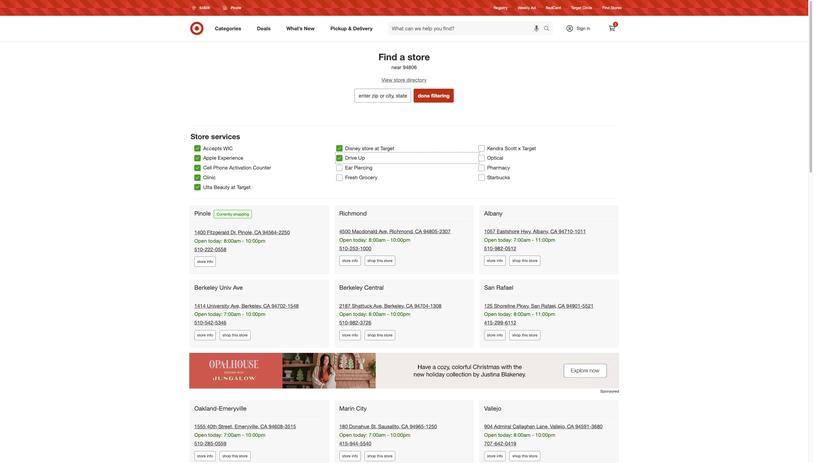 Task type: locate. For each thing, give the bounding box(es) containing it.
Kendra Scott x Target checkbox
[[479, 145, 485, 152]]

10:00pm down richmond,
[[391, 237, 411, 243]]

oakland-emeryville
[[194, 405, 247, 413]]

today: for berkeley central
[[353, 312, 368, 318]]

0 horizontal spatial berkeley,
[[242, 303, 262, 309]]

ca right the pinole,
[[255, 230, 261, 236]]

open down 125
[[485, 312, 497, 318]]

10:00pm inside '1414 university ave, berkeley, ca 94702-1548 open today: 7:00am - 10:00pm 510-542-5346'
[[246, 312, 266, 318]]

store info link for berkeley univ ave
[[194, 331, 216, 341]]

11:00pm down the rafael,
[[536, 312, 556, 318]]

this for richmond
[[377, 259, 383, 264]]

vallejo link
[[485, 405, 503, 413]]

- for richmond
[[387, 237, 389, 243]]

find inside find a store near 94806
[[379, 51, 397, 63]]

ca for richmond
[[415, 229, 422, 235]]

admiral
[[494, 424, 512, 430]]

1 horizontal spatial 982-
[[495, 246, 505, 252]]

city
[[356, 405, 367, 413]]

store info for marin city
[[342, 454, 358, 459]]

0 vertical spatial pinole
[[231, 5, 241, 10]]

- inside '125 shoreline pkwy, san rafael, ca 94901-5521 open today: 8:00am - 11:00pm 415-299-6112'
[[532, 312, 534, 318]]

store info link for richmond
[[339, 256, 361, 266]]

weekly ad
[[518, 6, 536, 10]]

1 horizontal spatial find
[[603, 6, 610, 10]]

info down 510-982-3726 link
[[352, 333, 358, 338]]

find
[[603, 6, 610, 10], [379, 51, 397, 63]]

10:00pm inside 1555 40th street, emeryville, ca 94608-3515 open today: 7:00am - 10:00pm 510-285-0559
[[246, 433, 266, 439]]

1 horizontal spatial 415-
[[485, 320, 495, 326]]

8:00am up 3726
[[369, 312, 386, 318]]

8:00am inside '2187 shattuck ave, berkeley, ca 94704-1308 open today: 8:00am - 10:00pm 510-982-3726'
[[369, 312, 386, 318]]

94710-
[[559, 229, 575, 235]]

store info for oakland-emeryville
[[197, 454, 213, 459]]

0559
[[215, 441, 227, 447]]

shop this store button
[[365, 256, 396, 266], [510, 256, 541, 266], [220, 331, 251, 341], [365, 331, 396, 341], [510, 331, 541, 341], [220, 452, 251, 462], [365, 452, 396, 462], [510, 452, 541, 462]]

shop this store down 5346
[[223, 333, 248, 338]]

510- inside 1555 40th street, emeryville, ca 94608-3515 open today: 7:00am - 10:00pm 510-285-0559
[[194, 441, 205, 447]]

this for oakland-emeryville
[[232, 454, 238, 459]]

this down '125 shoreline pkwy, san rafael, ca 94901-5521 open today: 8:00am - 11:00pm 415-299-6112'
[[522, 333, 528, 338]]

904
[[485, 424, 493, 430]]

ca right "albany,"
[[551, 229, 558, 235]]

94704-
[[414, 303, 431, 309]]

10:00pm for pinole
[[246, 238, 266, 244]]

store info for pinole
[[197, 260, 213, 264]]

cell phone activation counter
[[203, 165, 271, 171]]

open inside '2187 shattuck ave, berkeley, ca 94704-1308 open today: 8:00am - 10:00pm 510-982-3726'
[[339, 312, 352, 318]]

info down 285-
[[207, 454, 213, 459]]

today: inside '1057 eastshore hwy, albany, ca 94710-1011 open today: 7:00am - 11:00pm 510-982-0512'
[[498, 237, 513, 243]]

marin
[[339, 405, 355, 413]]

415- down '180'
[[339, 441, 350, 447]]

store info down 299-
[[487, 333, 503, 338]]

shop this store for vallejo
[[513, 454, 538, 459]]

store info for richmond
[[342, 259, 358, 264]]

2187 shattuck ave, berkeley, ca 94704-1308 link
[[339, 303, 442, 309]]

8:00am inside 1400 fitzgerald dr, pinole, ca 94564-2250 open today: 8:00am - 10:00pm 510-222-0558
[[224, 238, 241, 244]]

store right a
[[408, 51, 430, 63]]

982- down shattuck
[[350, 320, 360, 326]]

store up up in the left top of the page
[[362, 145, 374, 152]]

redcard
[[546, 6, 561, 10]]

510- inside '2187 shattuck ave, berkeley, ca 94704-1308 open today: 8:00am - 10:00pm 510-982-3726'
[[339, 320, 350, 326]]

510- for pinole
[[194, 247, 205, 253]]

10:00pm inside 180 donahue st, sausalito, ca 94965-1250 open today: 7:00am - 10:00pm 415-944-5540
[[391, 433, 411, 439]]

7:00am inside 1555 40th street, emeryville, ca 94608-3515 open today: 7:00am - 10:00pm 510-285-0559
[[224, 433, 241, 439]]

accepts
[[203, 145, 222, 152]]

kendra
[[487, 145, 504, 152]]

ca for berkeley univ ave
[[263, 303, 270, 309]]

store info link down 285-
[[194, 452, 216, 462]]

store info down 510-982-3726 link
[[342, 333, 358, 338]]

- for pinole
[[242, 238, 244, 244]]

- down 2187 shattuck ave, berkeley, ca 94704-1308 link at the bottom of the page
[[387, 312, 389, 318]]

pinole up 1400
[[194, 210, 211, 217]]

510- for berkeley central
[[339, 320, 350, 326]]

8:00am up the 1000
[[369, 237, 386, 243]]

this for san rafael
[[522, 333, 528, 338]]

shop down the 1000
[[368, 259, 376, 264]]

1 horizontal spatial 94806
[[403, 64, 417, 71]]

berkeley univ ave link
[[194, 284, 244, 292]]

1 horizontal spatial pinole
[[231, 5, 241, 10]]

today: for berkeley univ ave
[[208, 312, 223, 318]]

11:00pm
[[536, 237, 556, 243], [536, 312, 556, 318]]

store info down 542-
[[197, 333, 213, 338]]

510- down 1414
[[194, 320, 205, 326]]

today: for marin city
[[353, 433, 368, 439]]

3680
[[592, 424, 603, 430]]

open inside '125 shoreline pkwy, san rafael, ca 94901-5521 open today: 8:00am - 11:00pm 415-299-6112'
[[485, 312, 497, 318]]

What can we help you find? suggestions appear below search field
[[388, 22, 546, 35]]

0 vertical spatial 415-
[[485, 320, 495, 326]]

berkeley up 1414
[[194, 284, 218, 292]]

shop down 0512
[[513, 259, 521, 264]]

categories
[[215, 25, 241, 31]]

94805-
[[424, 229, 440, 235]]

1555
[[194, 424, 206, 430]]

0 vertical spatial 982-
[[495, 246, 505, 252]]

store info link down 542-
[[194, 331, 216, 341]]

today: down 'shoreline'
[[498, 312, 513, 318]]

deals link
[[252, 22, 279, 35]]

berkeley,
[[242, 303, 262, 309], [385, 303, 405, 309]]

0 horizontal spatial berkeley
[[194, 284, 218, 292]]

counter
[[253, 165, 271, 171]]

weekly ad link
[[518, 5, 536, 11]]

store info link down 299-
[[485, 331, 506, 341]]

shop for berkeley central
[[368, 333, 376, 338]]

- inside 180 donahue st, sausalito, ca 94965-1250 open today: 7:00am - 10:00pm 415-944-5540
[[387, 433, 389, 439]]

94564-
[[263, 230, 279, 236]]

0 vertical spatial find
[[603, 6, 610, 10]]

ca for berkeley central
[[406, 303, 413, 309]]

510- inside '1414 university ave, berkeley, ca 94702-1548 open today: 7:00am - 10:00pm 510-542-5346'
[[194, 320, 205, 326]]

1 horizontal spatial berkeley
[[339, 284, 363, 292]]

1057
[[485, 229, 496, 235]]

store info link down 510-982-3726 link
[[339, 331, 361, 341]]

sign in
[[577, 26, 591, 31]]

shop this store down 0512
[[513, 259, 538, 264]]

- down 'callaghan'
[[532, 433, 534, 439]]

ca left the 94702- at left bottom
[[263, 303, 270, 309]]

ave, for richmond
[[379, 229, 388, 235]]

at for store
[[375, 145, 379, 152]]

7:00am inside '1414 university ave, berkeley, ca 94702-1548 open today: 7:00am - 10:00pm 510-542-5346'
[[224, 312, 241, 318]]

8:00am down the pkwy,
[[514, 312, 531, 318]]

1 horizontal spatial berkeley,
[[385, 303, 405, 309]]

berkeley
[[194, 284, 218, 292], [339, 284, 363, 292]]

- down the 4500 macdonald ave, richmond, ca 94805-2307 link
[[387, 237, 389, 243]]

1057 eastshore hwy, albany, ca 94710-1011 link
[[485, 229, 586, 235]]

berkeley for berkeley central
[[339, 284, 363, 292]]

1 11:00pm from the top
[[536, 237, 556, 243]]

scott
[[505, 145, 517, 152]]

10:00pm down sausalito,
[[391, 433, 411, 439]]

8:00am inside 4500 macdonald ave, richmond, ca 94805-2307 open today: 8:00am - 10:00pm 510-253-1000
[[369, 237, 386, 243]]

510- down 2187
[[339, 320, 350, 326]]

today: inside 1400 fitzgerald dr, pinole, ca 94564-2250 open today: 8:00am - 10:00pm 510-222-0558
[[208, 238, 223, 244]]

this down 180 donahue st, sausalito, ca 94965-1250 open today: 7:00am - 10:00pm 415-944-5540
[[377, 454, 383, 459]]

8:00am inside '125 shoreline pkwy, san rafael, ca 94901-5521 open today: 8:00am - 11:00pm 415-299-6112'
[[514, 312, 531, 318]]

today: for richmond
[[353, 237, 368, 243]]

510- inside 4500 macdonald ave, richmond, ca 94805-2307 open today: 8:00am - 10:00pm 510-253-1000
[[339, 246, 350, 252]]

today: inside 1555 40th street, emeryville, ca 94608-3515 open today: 7:00am - 10:00pm 510-285-0559
[[208, 433, 223, 439]]

510- down 1057
[[485, 246, 495, 252]]

open inside '1057 eastshore hwy, albany, ca 94710-1011 open today: 7:00am - 11:00pm 510-982-0512'
[[485, 237, 497, 243]]

oakland-
[[194, 405, 219, 413]]

today: for pinole
[[208, 238, 223, 244]]

eastshore
[[497, 229, 520, 235]]

san inside '125 shoreline pkwy, san rafael, ca 94901-5521 open today: 8:00am - 11:00pm 415-299-6112'
[[531, 303, 540, 309]]

510- inside 1400 fitzgerald dr, pinole, ca 94564-2250 open today: 8:00am - 10:00pm 510-222-0558
[[194, 247, 205, 253]]

currently shopping
[[217, 212, 249, 217]]

today: down donahue
[[353, 433, 368, 439]]

store down 944-
[[342, 454, 351, 459]]

0 horizontal spatial pinole
[[194, 210, 211, 217]]

222-
[[205, 247, 215, 253]]

pinole up categories link
[[231, 5, 241, 10]]

open down 1414
[[194, 312, 207, 318]]

ca inside 1400 fitzgerald dr, pinole, ca 94564-2250 open today: 8:00am - 10:00pm 510-222-0558
[[255, 230, 261, 236]]

stores
[[611, 6, 622, 10]]

target for kendra scott x target
[[523, 145, 536, 152]]

0 horizontal spatial find
[[379, 51, 397, 63]]

open inside 4500 macdonald ave, richmond, ca 94805-2307 open today: 8:00am - 10:00pm 510-253-1000
[[339, 237, 352, 243]]

0419
[[505, 441, 517, 447]]

today: down 40th
[[208, 433, 223, 439]]

Optical checkbox
[[479, 155, 485, 162]]

target for disney store at target
[[381, 145, 394, 152]]

ave, inside 4500 macdonald ave, richmond, ca 94805-2307 open today: 8:00am - 10:00pm 510-253-1000
[[379, 229, 388, 235]]

shop for san rafael
[[513, 333, 521, 338]]

open inside 1400 fitzgerald dr, pinole, ca 94564-2250 open today: 8:00am - 10:00pm 510-222-0558
[[194, 238, 207, 244]]

new
[[304, 25, 315, 31]]

982-
[[495, 246, 505, 252], [350, 320, 360, 326]]

ca inside '1414 university ave, berkeley, ca 94702-1548 open today: 7:00am - 10:00pm 510-542-5346'
[[263, 303, 270, 309]]

shop this store button for albany
[[510, 256, 541, 266]]

ave, for berkeley univ ave
[[231, 303, 240, 309]]

1 vertical spatial san
[[531, 303, 540, 309]]

today: inside 4500 macdonald ave, richmond, ca 94805-2307 open today: 8:00am - 10:00pm 510-253-1000
[[353, 237, 368, 243]]

shop this store button for san rafael
[[510, 331, 541, 341]]

ca inside 1555 40th street, emeryville, ca 94608-3515 open today: 7:00am - 10:00pm 510-285-0559
[[261, 424, 267, 430]]

at right beauty
[[231, 184, 235, 191]]

94806 inside 'dropdown button'
[[200, 5, 210, 10]]

ave, for berkeley central
[[374, 303, 383, 309]]

1 vertical spatial at
[[231, 184, 235, 191]]

open inside 180 donahue st, sausalito, ca 94965-1250 open today: 7:00am - 10:00pm 415-944-5540
[[339, 433, 352, 439]]

open inside '1414 university ave, berkeley, ca 94702-1548 open today: 7:00am - 10:00pm 510-542-5346'
[[194, 312, 207, 318]]

store inside find a store near 94806
[[408, 51, 430, 63]]

- inside 4500 macdonald ave, richmond, ca 94805-2307 open today: 8:00am - 10:00pm 510-253-1000
[[387, 237, 389, 243]]

Ear Piercing checkbox
[[337, 165, 343, 171]]

marin city
[[339, 405, 367, 413]]

1 berkeley from the left
[[194, 284, 218, 292]]

10:00pm down the pinole,
[[246, 238, 266, 244]]

1 vertical spatial 11:00pm
[[536, 312, 556, 318]]

today: down university at the left of the page
[[208, 312, 223, 318]]

1 vertical spatial 415-
[[339, 441, 350, 447]]

pinole
[[231, 5, 241, 10], [194, 210, 211, 217]]

ave, inside '1414 university ave, berkeley, ca 94702-1548 open today: 7:00am - 10:00pm 510-542-5346'
[[231, 303, 240, 309]]

10:00pm down 1414 university ave, berkeley, ca 94702-1548 link
[[246, 312, 266, 318]]

this for berkeley univ ave
[[232, 333, 238, 338]]

info for vallejo
[[497, 454, 503, 459]]

94806 down a
[[403, 64, 417, 71]]

8:00am inside 904 admiral callaghan lane, vallejo, ca 94591-3680 open today: 8:00am - 10:00pm 707-642-0419
[[514, 433, 531, 439]]

target circle
[[571, 6, 593, 10]]

510- down 4500
[[339, 246, 350, 252]]

0 vertical spatial at
[[375, 145, 379, 152]]

open inside 1555 40th street, emeryville, ca 94608-3515 open today: 7:00am - 10:00pm 510-285-0559
[[194, 433, 207, 439]]

ave, inside '2187 shattuck ave, berkeley, ca 94704-1308 open today: 8:00am - 10:00pm 510-982-3726'
[[374, 303, 383, 309]]

2 11:00pm from the top
[[536, 312, 556, 318]]

shop this store for marin city
[[368, 454, 393, 459]]

1555 40th street, emeryville, ca 94608-3515 open today: 7:00am - 10:00pm 510-285-0559
[[194, 424, 296, 447]]

0 horizontal spatial at
[[231, 184, 235, 191]]

callaghan
[[513, 424, 535, 430]]

open for pinole
[[194, 238, 207, 244]]

store info link down 510-982-0512 'link'
[[485, 256, 506, 266]]

0 horizontal spatial 415-
[[339, 441, 350, 447]]

at for beauty
[[231, 184, 235, 191]]

8:00am for pinole
[[224, 238, 241, 244]]

find for stores
[[603, 6, 610, 10]]

shop down 5346
[[223, 333, 231, 338]]

- down 125 shoreline pkwy, san rafael, ca 94901-5521 link at the bottom right of page
[[532, 312, 534, 318]]

store info down "253-"
[[342, 259, 358, 264]]

at right disney
[[375, 145, 379, 152]]

1414
[[194, 303, 206, 309]]

richmond link
[[339, 210, 368, 217]]

info down the 222-
[[207, 260, 213, 264]]

rafael
[[497, 284, 514, 292]]

94806 left pinole dropdown button
[[200, 5, 210, 10]]

1 horizontal spatial san
[[531, 303, 540, 309]]

- inside 1555 40th street, emeryville, ca 94608-3515 open today: 7:00am - 10:00pm 510-285-0559
[[242, 433, 244, 439]]

10:00pm inside '2187 shattuck ave, berkeley, ca 94704-1308 open today: 8:00am - 10:00pm 510-982-3726'
[[391, 312, 411, 318]]

store down 904 admiral callaghan lane, vallejo, ca 94591-3680 open today: 8:00am - 10:00pm 707-642-0419
[[529, 454, 538, 459]]

emeryville
[[219, 405, 247, 413]]

ca inside '1057 eastshore hwy, albany, ca 94710-1011 open today: 7:00am - 11:00pm 510-982-0512'
[[551, 229, 558, 235]]

7:00am inside 180 donahue st, sausalito, ca 94965-1250 open today: 7:00am - 10:00pm 415-944-5540
[[369, 433, 386, 439]]

7:00am up 5346
[[224, 312, 241, 318]]

7:00am for oakland-emeryville
[[224, 433, 241, 439]]

510- inside '1057 eastshore hwy, albany, ca 94710-1011 open today: 7:00am - 11:00pm 510-982-0512'
[[485, 246, 495, 252]]

Apple Experience checkbox
[[194, 155, 201, 162]]

store down '1414 university ave, berkeley, ca 94702-1548 open today: 7:00am - 10:00pm 510-542-5346'
[[239, 333, 248, 338]]

ca for pinole
[[255, 230, 261, 236]]

hwy,
[[521, 229, 532, 235]]

ca right 'vallejo,'
[[567, 424, 574, 430]]

ca inside '125 shoreline pkwy, san rafael, ca 94901-5521 open today: 8:00am - 11:00pm 415-299-6112'
[[558, 303, 565, 309]]

shop this store button down 5540
[[365, 452, 396, 462]]

1555 40th street, emeryville, ca 94608-3515 link
[[194, 424, 296, 430]]

1 berkeley, from the left
[[242, 303, 262, 309]]

ca left 94965-
[[402, 424, 409, 430]]

2 berkeley, from the left
[[385, 303, 405, 309]]

1 vertical spatial 982-
[[350, 320, 360, 326]]

- inside 904 admiral callaghan lane, vallejo, ca 94591-3680 open today: 8:00am - 10:00pm 707-642-0419
[[532, 433, 534, 439]]

open down 1400
[[194, 238, 207, 244]]

info down 510-982-0512 'link'
[[497, 259, 503, 264]]

1 vertical spatial find
[[379, 51, 397, 63]]

2 berkeley from the left
[[339, 284, 363, 292]]

ca for marin city
[[402, 424, 409, 430]]

store services group
[[194, 144, 621, 193]]

94608-
[[269, 424, 285, 430]]

shop this store button down 3726
[[365, 331, 396, 341]]

today: inside 180 donahue st, sausalito, ca 94965-1250 open today: 7:00am - 10:00pm 415-944-5540
[[353, 433, 368, 439]]

this down '2187 shattuck ave, berkeley, ca 94704-1308 open today: 8:00am - 10:00pm 510-982-3726'
[[377, 333, 383, 338]]

- inside '1057 eastshore hwy, albany, ca 94710-1011 open today: 7:00am - 11:00pm 510-982-0512'
[[532, 237, 534, 243]]

982- down eastshore
[[495, 246, 505, 252]]

10:00pm inside 1400 fitzgerald dr, pinole, ca 94564-2250 open today: 8:00am - 10:00pm 510-222-0558
[[246, 238, 266, 244]]

st,
[[371, 424, 377, 430]]

180 donahue st, sausalito, ca 94965-1250 open today: 7:00am - 10:00pm 415-944-5540
[[339, 424, 437, 447]]

5540
[[360, 441, 372, 447]]

albany,
[[533, 229, 549, 235]]

ulta
[[203, 184, 212, 191]]

- inside '1414 university ave, berkeley, ca 94702-1548 open today: 7:00am - 10:00pm 510-542-5346'
[[242, 312, 244, 318]]

today: inside '1414 university ave, berkeley, ca 94702-1548 open today: 7:00am - 10:00pm 510-542-5346'
[[208, 312, 223, 318]]

open for marin city
[[339, 433, 352, 439]]

2187
[[339, 303, 351, 309]]

today: down eastshore
[[498, 237, 513, 243]]

open down 1555
[[194, 433, 207, 439]]

0 vertical spatial san
[[485, 284, 495, 292]]

info down 299-
[[497, 333, 503, 338]]

shop for berkeley univ ave
[[223, 333, 231, 338]]

shop for albany
[[513, 259, 521, 264]]

2
[[615, 22, 617, 26]]

pickup & delivery link
[[325, 22, 381, 35]]

0 horizontal spatial 94806
[[200, 5, 210, 10]]

415- down 125
[[485, 320, 495, 326]]

1 vertical spatial 94806
[[403, 64, 417, 71]]

7:00am inside '1057 eastshore hwy, albany, ca 94710-1011 open today: 7:00am - 11:00pm 510-982-0512'
[[514, 237, 531, 243]]

store info link for oakland-emeryville
[[194, 452, 216, 462]]

this down 4500 macdonald ave, richmond, ca 94805-2307 open today: 8:00am - 10:00pm 510-253-1000
[[377, 259, 383, 264]]

982- inside '1057 eastshore hwy, albany, ca 94710-1011 open today: 7:00am - 11:00pm 510-982-0512'
[[495, 246, 505, 252]]

1 horizontal spatial at
[[375, 145, 379, 152]]

currently
[[217, 212, 232, 217]]

shop this store button down the 1000
[[365, 256, 396, 266]]

7:00am for albany
[[514, 237, 531, 243]]

berkeley, inside '2187 shattuck ave, berkeley, ca 94704-1308 open today: 8:00am - 10:00pm 510-982-3726'
[[385, 303, 405, 309]]

7:00am down st,
[[369, 433, 386, 439]]

store info down the 222-
[[197, 260, 213, 264]]

accepts wic
[[203, 145, 233, 152]]

info for san rafael
[[497, 333, 503, 338]]

ca inside 4500 macdonald ave, richmond, ca 94805-2307 open today: 8:00am - 10:00pm 510-253-1000
[[415, 229, 422, 235]]

oakland-emeryville link
[[194, 405, 248, 413]]

san right the pkwy,
[[531, 303, 540, 309]]

- for berkeley central
[[387, 312, 389, 318]]

10:00pm inside 4500 macdonald ave, richmond, ca 94805-2307 open today: 8:00am - 10:00pm 510-253-1000
[[391, 237, 411, 243]]

ca inside 904 admiral callaghan lane, vallejo, ca 94591-3680 open today: 8:00am - 10:00pm 707-642-0419
[[567, 424, 574, 430]]

today: down admiral
[[498, 433, 513, 439]]

510-542-5346 link
[[194, 320, 227, 326]]

store info link down 944-
[[339, 452, 361, 462]]

open down 2187
[[339, 312, 352, 318]]

store info down 944-
[[342, 454, 358, 459]]

510- for oakland-emeryville
[[194, 441, 205, 447]]

today: inside '2187 shattuck ave, berkeley, ca 94704-1308 open today: 8:00am - 10:00pm 510-982-3726'
[[353, 312, 368, 318]]

5521
[[583, 303, 594, 309]]

94806 button
[[188, 2, 217, 14]]

- inside 1400 fitzgerald dr, pinole, ca 94564-2250 open today: 8:00am - 10:00pm 510-222-0558
[[242, 238, 244, 244]]

ca left 94704-
[[406, 303, 413, 309]]

shop down 5540
[[368, 454, 376, 459]]

pinole button
[[219, 2, 245, 14]]

ave, right university at the left of the page
[[231, 303, 240, 309]]

pinole inside dropdown button
[[231, 5, 241, 10]]

&
[[348, 25, 352, 31]]

store inside group
[[362, 145, 374, 152]]

180 donahue st, sausalito, ca 94965-1250 link
[[339, 424, 437, 430]]

0 vertical spatial 94806
[[200, 5, 210, 10]]

store info link down 642-
[[485, 452, 506, 462]]

542-
[[205, 320, 215, 326]]

richmond
[[339, 210, 367, 217]]

today: down fitzgerald
[[208, 238, 223, 244]]

510-222-0558 link
[[194, 247, 227, 253]]

shop this store for oakland-emeryville
[[223, 454, 248, 459]]

- inside '2187 shattuck ave, berkeley, ca 94704-1308 open today: 8:00am - 10:00pm 510-982-3726'
[[387, 312, 389, 318]]

shop this store button for marin city
[[365, 452, 396, 462]]

ca inside 180 donahue st, sausalito, ca 94965-1250 open today: 7:00am - 10:00pm 415-944-5540
[[402, 424, 409, 430]]

store info link down the 222-
[[194, 257, 216, 267]]

target circle link
[[571, 5, 593, 11]]

0 vertical spatial 11:00pm
[[536, 237, 556, 243]]

1400
[[194, 230, 206, 236]]

berkeley, inside '1414 university ave, berkeley, ca 94702-1548 open today: 7:00am - 10:00pm 510-542-5346'
[[242, 303, 262, 309]]

10:00pm inside 904 admiral callaghan lane, vallejo, ca 94591-3680 open today: 8:00am - 10:00pm 707-642-0419
[[536, 433, 556, 439]]

982- for berkeley central
[[350, 320, 360, 326]]

ca right the rafael,
[[558, 303, 565, 309]]

what's new
[[287, 25, 315, 31]]

125 shoreline pkwy, san rafael, ca 94901-5521 link
[[485, 303, 594, 309]]

0 horizontal spatial 982-
[[350, 320, 360, 326]]

1414 university ave, berkeley, ca 94702-1548 open today: 7:00am - 10:00pm 510-542-5346
[[194, 303, 299, 326]]

510- for richmond
[[339, 246, 350, 252]]

grocery
[[359, 175, 378, 181]]

today: down macdonald
[[353, 237, 368, 243]]

- down 180 donahue st, sausalito, ca 94965-1250 link
[[387, 433, 389, 439]]

982- inside '2187 shattuck ave, berkeley, ca 94704-1308 open today: 8:00am - 10:00pm 510-982-3726'
[[350, 320, 360, 326]]

Accepts WIC checkbox
[[194, 145, 201, 152]]

this down '1414 university ave, berkeley, ca 94702-1548 open today: 7:00am - 10:00pm 510-542-5346'
[[232, 333, 238, 338]]

find for a
[[379, 51, 397, 63]]

open down '180'
[[339, 433, 352, 439]]

store info link down "253-"
[[339, 256, 361, 266]]

this down '1057 eastshore hwy, albany, ca 94710-1011 open today: 7:00am - 11:00pm 510-982-0512' at the right
[[522, 259, 528, 264]]

shop this store button for berkeley central
[[365, 331, 396, 341]]

ca inside '2187 shattuck ave, berkeley, ca 94704-1308 open today: 8:00am - 10:00pm 510-982-3726'
[[406, 303, 413, 309]]

filtering
[[431, 93, 450, 99]]

store info for vallejo
[[487, 454, 503, 459]]



Task type: vqa. For each thing, say whether or not it's contained in the screenshot.
PLAY-DOH
no



Task type: describe. For each thing, give the bounding box(es) containing it.
- for albany
[[532, 237, 534, 243]]

store down 299-
[[487, 333, 496, 338]]

cell
[[203, 165, 212, 171]]

berkeley for berkeley univ ave
[[194, 284, 218, 292]]

1 vertical spatial pinole
[[194, 210, 211, 217]]

fresh grocery
[[345, 175, 378, 181]]

drive up
[[345, 155, 365, 161]]

10:00pm for berkeley univ ave
[[246, 312, 266, 318]]

albany
[[485, 210, 503, 217]]

store down 707-
[[487, 454, 496, 459]]

view store directory link
[[183, 77, 626, 84]]

904 admiral callaghan lane, vallejo, ca 94591-3680 link
[[485, 424, 603, 430]]

store info link for marin city
[[339, 452, 361, 462]]

store
[[191, 132, 209, 141]]

94901-
[[567, 303, 583, 309]]

94806 inside find a store near 94806
[[403, 64, 417, 71]]

- for oakland-emeryville
[[242, 433, 244, 439]]

store info link for berkeley central
[[339, 331, 361, 341]]

Ulta Beauty at Target checkbox
[[194, 184, 201, 191]]

ad
[[531, 6, 536, 10]]

store down 4500 macdonald ave, richmond, ca 94805-2307 open today: 8:00am - 10:00pm 510-253-1000
[[384, 259, 393, 264]]

982- for albany
[[495, 246, 505, 252]]

sign
[[577, 26, 586, 31]]

store down "253-"
[[342, 259, 351, 264]]

11:00pm inside '1057 eastshore hwy, albany, ca 94710-1011 open today: 7:00am - 11:00pm 510-982-0512'
[[536, 237, 556, 243]]

0 horizontal spatial san
[[485, 284, 495, 292]]

Disney store at Target checkbox
[[337, 145, 343, 152]]

drive
[[345, 155, 357, 161]]

pinole,
[[238, 230, 253, 236]]

shop this store for san rafael
[[513, 333, 538, 338]]

today: inside '125 shoreline pkwy, san rafael, ca 94901-5521 open today: 8:00am - 11:00pm 415-299-6112'
[[498, 312, 513, 318]]

open for oakland-emeryville
[[194, 433, 207, 439]]

sponsored
[[601, 390, 619, 394]]

city,
[[386, 93, 395, 99]]

- for berkeley univ ave
[[242, 312, 244, 318]]

delivery
[[353, 25, 373, 31]]

store info link for pinole
[[194, 257, 216, 267]]

apple experience
[[203, 155, 244, 161]]

store info for berkeley univ ave
[[197, 333, 213, 338]]

Clinic checkbox
[[194, 175, 201, 181]]

advertisement region
[[189, 354, 619, 389]]

find a store near 94806
[[379, 51, 430, 71]]

univ
[[219, 284, 232, 292]]

open for albany
[[485, 237, 497, 243]]

info for berkeley central
[[352, 333, 358, 338]]

experience
[[218, 155, 244, 161]]

ear
[[345, 165, 353, 171]]

Pharmacy checkbox
[[479, 165, 485, 171]]

store info link for san rafael
[[485, 331, 506, 341]]

phone
[[213, 165, 228, 171]]

this for berkeley central
[[377, 333, 383, 338]]

disney
[[345, 145, 361, 152]]

Starbucks checkbox
[[479, 175, 485, 181]]

deals
[[257, 25, 271, 31]]

shop this store for richmond
[[368, 259, 393, 264]]

8:00am for richmond
[[369, 237, 386, 243]]

ca for albany
[[551, 229, 558, 235]]

510-285-0559 link
[[194, 441, 227, 447]]

ear piercing
[[345, 165, 373, 171]]

shop this store button for richmond
[[365, 256, 396, 266]]

activation
[[229, 165, 252, 171]]

emeryville,
[[235, 424, 259, 430]]

shop for richmond
[[368, 259, 376, 264]]

store info for san rafael
[[487, 333, 503, 338]]

shop this store for albany
[[513, 259, 538, 264]]

11:00pm inside '125 shoreline pkwy, san rafael, ca 94901-5521 open today: 8:00am - 11:00pm 415-299-6112'
[[536, 312, 556, 318]]

1011
[[575, 229, 586, 235]]

store right view
[[394, 77, 405, 83]]

info for marin city
[[352, 454, 358, 459]]

10:00pm for berkeley central
[[391, 312, 411, 318]]

94702-
[[272, 303, 288, 309]]

near
[[392, 64, 402, 71]]

10:00pm for oakland-emeryville
[[246, 433, 266, 439]]

180
[[339, 424, 348, 430]]

open for richmond
[[339, 237, 352, 243]]

shop for marin city
[[368, 454, 376, 459]]

7:00am for marin city
[[369, 433, 386, 439]]

- for marin city
[[387, 433, 389, 439]]

1000
[[360, 246, 372, 252]]

search button
[[541, 22, 557, 37]]

berkeley, for berkeley univ ave
[[242, 303, 262, 309]]

7:00am for berkeley univ ave
[[224, 312, 241, 318]]

state
[[396, 93, 407, 99]]

zip
[[372, 93, 379, 99]]

store down '125 shoreline pkwy, san rafael, ca 94901-5521 open today: 8:00am - 11:00pm 415-299-6112'
[[529, 333, 538, 338]]

open for berkeley univ ave
[[194, 312, 207, 318]]

info for berkeley univ ave
[[207, 333, 213, 338]]

510- for albany
[[485, 246, 495, 252]]

10:00pm for marin city
[[391, 433, 411, 439]]

2 link
[[606, 22, 619, 35]]

what's
[[287, 25, 303, 31]]

done
[[418, 93, 430, 99]]

open inside 904 admiral callaghan lane, vallejo, ca 94591-3680 open today: 8:00am - 10:00pm 707-642-0419
[[485, 433, 497, 439]]

search
[[541, 26, 557, 32]]

6112
[[505, 320, 517, 326]]

Fresh Grocery checkbox
[[337, 175, 343, 181]]

510- for berkeley univ ave
[[194, 320, 205, 326]]

shop for oakland-emeryville
[[223, 454, 231, 459]]

Cell Phone Activation Counter checkbox
[[194, 165, 201, 171]]

circle
[[583, 6, 593, 10]]

this for marin city
[[377, 454, 383, 459]]

125 shoreline pkwy, san rafael, ca 94901-5521 open today: 8:00am - 11:00pm 415-299-6112
[[485, 303, 594, 326]]

store down 542-
[[197, 333, 206, 338]]

info for albany
[[497, 259, 503, 264]]

registry
[[494, 6, 508, 10]]

1250
[[426, 424, 437, 430]]

415- inside 180 donahue st, sausalito, ca 94965-1250 open today: 7:00am - 10:00pm 415-944-5540
[[339, 441, 350, 447]]

0558
[[215, 247, 227, 253]]

store down the 222-
[[197, 260, 206, 264]]

3515
[[285, 424, 296, 430]]

642-
[[495, 441, 505, 447]]

info for pinole
[[207, 260, 213, 264]]

berkeley, for berkeley central
[[385, 303, 405, 309]]

open for berkeley central
[[339, 312, 352, 318]]

shop this store button for vallejo
[[510, 452, 541, 462]]

fitzgerald
[[207, 230, 229, 236]]

shop this store for berkeley central
[[368, 333, 393, 338]]

info for richmond
[[352, 259, 358, 264]]

ave
[[233, 284, 243, 292]]

store down '2187 shattuck ave, berkeley, ca 94704-1308 open today: 8:00am - 10:00pm 510-982-3726'
[[384, 333, 393, 338]]

rafael,
[[542, 303, 557, 309]]

this for albany
[[522, 259, 528, 264]]

piercing
[[354, 165, 373, 171]]

in
[[587, 26, 591, 31]]

services
[[211, 132, 240, 141]]

10:00pm for richmond
[[391, 237, 411, 243]]

store down '1057 eastshore hwy, albany, ca 94710-1011 open today: 7:00am - 11:00pm 510-982-0512' at the right
[[529, 259, 538, 264]]

0512
[[505, 246, 517, 252]]

wic
[[223, 145, 233, 152]]

125
[[485, 303, 493, 309]]

1400 fitzgerald dr, pinole, ca 94564-2250 link
[[194, 230, 290, 236]]

store down 510-982-3726 link
[[342, 333, 351, 338]]

dr,
[[231, 230, 237, 236]]

shop this store for berkeley univ ave
[[223, 333, 248, 338]]

clinic
[[203, 175, 216, 181]]

Drive Up checkbox
[[337, 155, 343, 162]]

store down 510-982-0512 'link'
[[487, 259, 496, 264]]

shop this store button for berkeley univ ave
[[220, 331, 251, 341]]

4500 macdonald ave, richmond, ca 94805-2307 link
[[339, 229, 451, 235]]

donahue
[[349, 424, 370, 430]]

store info link for vallejo
[[485, 452, 506, 462]]

target for ulta beauty at target
[[237, 184, 251, 191]]

berkeley central link
[[339, 284, 385, 292]]

store down 285-
[[197, 454, 206, 459]]

sign in link
[[561, 22, 600, 35]]

store down 1555 40th street, emeryville, ca 94608-3515 open today: 7:00am - 10:00pm 510-285-0559
[[239, 454, 248, 459]]

904 admiral callaghan lane, vallejo, ca 94591-3680 open today: 8:00am - 10:00pm 707-642-0419
[[485, 424, 603, 447]]

today: inside 904 admiral callaghan lane, vallejo, ca 94591-3680 open today: 8:00am - 10:00pm 707-642-0419
[[498, 433, 513, 439]]

1308
[[431, 303, 442, 309]]

8:00am for berkeley central
[[369, 312, 386, 318]]

510-982-0512 link
[[485, 246, 517, 252]]

ca for oakland-emeryville
[[261, 424, 267, 430]]

apple
[[203, 155, 216, 161]]

this for vallejo
[[522, 454, 528, 459]]

berkeley univ ave
[[194, 284, 243, 292]]

street,
[[219, 424, 233, 430]]

415- inside '125 shoreline pkwy, san rafael, ca 94901-5521 open today: 8:00am - 11:00pm 415-299-6112'
[[485, 320, 495, 326]]

today: for albany
[[498, 237, 513, 243]]

directory
[[407, 77, 427, 83]]

store down 180 donahue st, sausalito, ca 94965-1250 open today: 7:00am - 10:00pm 415-944-5540
[[384, 454, 393, 459]]

shop this store button for oakland-emeryville
[[220, 452, 251, 462]]

up
[[358, 155, 365, 161]]

richmond,
[[390, 229, 414, 235]]

info for oakland-emeryville
[[207, 454, 213, 459]]



